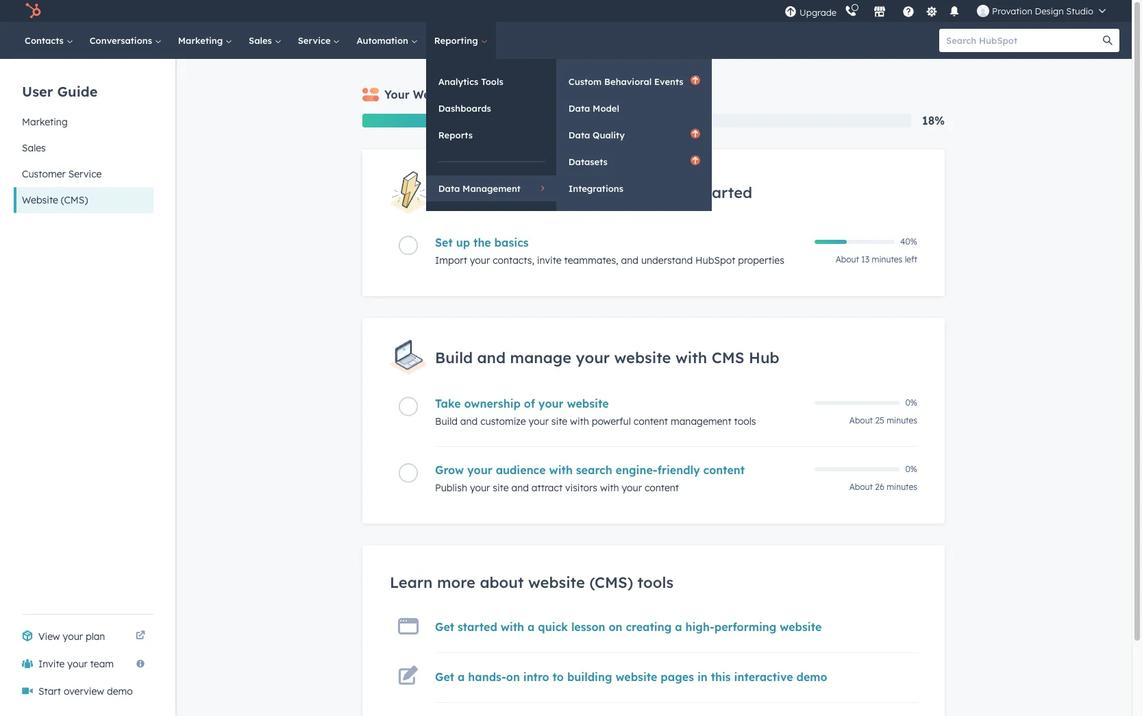 Task type: vqa. For each thing, say whether or not it's contained in the screenshot.
the leftmost security
no



Task type: locate. For each thing, give the bounding box(es) containing it.
and down audience
[[512, 482, 529, 494]]

0 horizontal spatial marketing
[[22, 116, 68, 128]]

automation
[[357, 35, 411, 46]]

site
[[552, 415, 568, 428], [493, 482, 509, 494]]

pages
[[661, 670, 694, 684]]

to left get
[[650, 183, 665, 202]]

2 vertical spatial data
[[438, 183, 460, 194]]

get
[[435, 620, 454, 634], [435, 670, 454, 684]]

0 horizontal spatial website
[[22, 194, 58, 206]]

conversations link
[[81, 22, 170, 59]]

about
[[480, 573, 524, 592]]

0 horizontal spatial a
[[458, 670, 465, 684]]

demo down team
[[107, 685, 133, 698]]

1 vertical spatial on
[[506, 670, 520, 684]]

content right friendly
[[704, 463, 745, 477]]

site inside take ownership of your website build and customize your site with powerful content management tools
[[552, 415, 568, 428]]

intro
[[523, 670, 549, 684]]

get a hands-on intro to building website pages in this interactive demo
[[435, 670, 828, 684]]

0 horizontal spatial sales
[[22, 142, 46, 154]]

website inside button
[[22, 194, 58, 206]]

ownership
[[464, 397, 521, 410]]

1 horizontal spatial site
[[552, 415, 568, 428]]

2 vertical spatial minutes
[[887, 482, 918, 492]]

marketing left sales link
[[178, 35, 226, 46]]

service
[[298, 35, 333, 46], [68, 168, 102, 180]]

content down take ownership of your website button
[[634, 415, 668, 428]]

2 horizontal spatial (cms)
[[590, 573, 633, 592]]

tools
[[495, 88, 522, 101], [734, 415, 756, 428], [638, 573, 674, 592]]

a
[[528, 620, 535, 634], [675, 620, 682, 634], [458, 670, 465, 684]]

and down take
[[460, 415, 478, 428]]

1 vertical spatial tools
[[734, 415, 756, 428]]

studio
[[1067, 5, 1094, 16]]

build down take
[[435, 415, 458, 428]]

plan
[[86, 631, 105, 643]]

to right intro
[[553, 670, 564, 684]]

content
[[634, 415, 668, 428], [704, 463, 745, 477], [645, 482, 679, 494]]

recommended: all you need to get started
[[435, 183, 753, 202]]

progress
[[525, 88, 573, 101]]

on
[[609, 620, 623, 634], [506, 670, 520, 684]]

marketing link
[[170, 22, 241, 59]]

1 vertical spatial about
[[850, 415, 873, 426]]

data for data management
[[438, 183, 460, 194]]

1 vertical spatial to
[[553, 670, 564, 684]]

site down audience
[[493, 482, 509, 494]]

website up powerful
[[567, 397, 609, 410]]

a left high-
[[675, 620, 682, 634]]

about left 25
[[850, 415, 873, 426]]

1 0% from the top
[[906, 397, 918, 408]]

0%
[[906, 397, 918, 408], [906, 464, 918, 474]]

dashboards link
[[426, 95, 556, 121]]

1 horizontal spatial on
[[609, 620, 623, 634]]

0 vertical spatial tools
[[495, 88, 522, 101]]

1 vertical spatial minutes
[[887, 415, 918, 426]]

build inside take ownership of your website build and customize your site with powerful content management tools
[[435, 415, 458, 428]]

content inside take ownership of your website build and customize your site with powerful content management tools
[[634, 415, 668, 428]]

site inside grow your audience with search engine-friendly content publish your site and attract visitors with your content
[[493, 482, 509, 494]]

website (cms)
[[22, 194, 88, 206]]

take ownership of your website build and customize your site with powerful content management tools
[[435, 397, 756, 428]]

with left "quick"
[[501, 620, 524, 634]]

upgrade image
[[785, 6, 797, 18]]

start overview demo
[[38, 685, 133, 698]]

minutes right 25
[[887, 415, 918, 426]]

0 vertical spatial service
[[298, 35, 333, 46]]

website (cms) button
[[14, 187, 154, 213]]

with down grow your audience with search engine-friendly content button
[[600, 482, 619, 494]]

need
[[609, 183, 646, 202]]

data left model at the top of page
[[569, 103, 590, 114]]

data management
[[438, 183, 521, 194]]

in
[[698, 670, 708, 684]]

about for take ownership of your website
[[850, 415, 873, 426]]

1 vertical spatial service
[[68, 168, 102, 180]]

about left 13
[[836, 254, 859, 265]]

menu
[[783, 0, 1116, 22]]

2 horizontal spatial a
[[675, 620, 682, 634]]

and
[[621, 254, 639, 267], [477, 348, 506, 367], [460, 415, 478, 428], [512, 482, 529, 494]]

1 get from the top
[[435, 620, 454, 634]]

and down the set up the basics button
[[621, 254, 639, 267]]

left
[[905, 254, 918, 265]]

1 vertical spatial get
[[435, 670, 454, 684]]

hubspot
[[696, 254, 736, 267]]

2 get from the top
[[435, 670, 454, 684]]

0 vertical spatial minutes
[[872, 254, 903, 265]]

0 horizontal spatial site
[[493, 482, 509, 494]]

view your plan link
[[14, 623, 154, 650]]

0 horizontal spatial tools
[[495, 88, 522, 101]]

up
[[456, 236, 470, 250]]

notifications button
[[943, 0, 966, 22]]

0 vertical spatial content
[[634, 415, 668, 428]]

hubspot link
[[16, 3, 51, 19]]

a left "quick"
[[528, 620, 535, 634]]

behavioral
[[605, 76, 652, 87]]

1 horizontal spatial website
[[413, 88, 457, 101]]

with left cms
[[676, 348, 707, 367]]

and inside take ownership of your website build and customize your site with powerful content management tools
[[460, 415, 478, 428]]

about left '26'
[[850, 482, 873, 492]]

tools right management
[[734, 415, 756, 428]]

1 horizontal spatial service
[[298, 35, 333, 46]]

2 vertical spatial about
[[850, 482, 873, 492]]

your right of
[[539, 397, 564, 410]]

1 vertical spatial data
[[569, 130, 590, 140]]

this
[[711, 670, 731, 684]]

tools up "creating"
[[638, 573, 674, 592]]

get left the hands-
[[435, 670, 454, 684]]

1 horizontal spatial tools
[[638, 573, 674, 592]]

a left the hands-
[[458, 670, 465, 684]]

on left intro
[[506, 670, 520, 684]]

custom behavioral events
[[569, 76, 684, 87]]

on right lesson
[[609, 620, 623, 634]]

website down analytics
[[413, 88, 457, 101]]

data left management
[[438, 183, 460, 194]]

0 horizontal spatial (cms)
[[61, 194, 88, 206]]

your inside button
[[67, 658, 88, 670]]

data up datasets
[[569, 130, 590, 140]]

hands-
[[468, 670, 506, 684]]

1 vertical spatial build
[[435, 415, 458, 428]]

and inside set up the basics import your contacts, invite teammates, and understand hubspot properties
[[621, 254, 639, 267]]

0 vertical spatial 0%
[[906, 397, 918, 408]]

minutes for take ownership of your website
[[887, 415, 918, 426]]

visitors
[[565, 482, 598, 494]]

content down friendly
[[645, 482, 679, 494]]

get down more
[[435, 620, 454, 634]]

0 vertical spatial data
[[569, 103, 590, 114]]

minutes right 13
[[872, 254, 903, 265]]

about for set up the basics
[[836, 254, 859, 265]]

0% up about 26 minutes
[[906, 464, 918, 474]]

0 vertical spatial site
[[552, 415, 568, 428]]

0 vertical spatial started
[[699, 183, 753, 202]]

get started with a quick lesson on creating a high-performing website link
[[435, 620, 822, 634]]

1 vertical spatial website
[[22, 194, 58, 206]]

2 horizontal spatial tools
[[734, 415, 756, 428]]

search button
[[1097, 29, 1120, 52]]

tools down the tools
[[495, 88, 522, 101]]

0 vertical spatial demo
[[797, 670, 828, 684]]

datasets link
[[556, 149, 712, 175]]

of
[[524, 397, 535, 410]]

1 vertical spatial marketing
[[22, 116, 68, 128]]

2 0% from the top
[[906, 464, 918, 474]]

0 horizontal spatial demo
[[107, 685, 133, 698]]

the
[[474, 236, 491, 250]]

start
[[38, 685, 61, 698]]

quality
[[593, 130, 625, 140]]

25
[[875, 415, 885, 426]]

provation
[[992, 5, 1033, 16]]

0 horizontal spatial service
[[68, 168, 102, 180]]

james peterson image
[[977, 5, 990, 17]]

(cms) down customer service button
[[61, 194, 88, 206]]

marketing down the "user"
[[22, 116, 68, 128]]

1 horizontal spatial started
[[699, 183, 753, 202]]

0 vertical spatial to
[[650, 183, 665, 202]]

sales right 'marketing' link
[[249, 35, 275, 46]]

0 vertical spatial build
[[435, 348, 473, 367]]

minutes right '26'
[[887, 482, 918, 492]]

with
[[676, 348, 707, 367], [570, 415, 589, 428], [549, 463, 573, 477], [600, 482, 619, 494], [501, 620, 524, 634]]

grow your audience with search engine-friendly content button
[[435, 463, 807, 477]]

1 vertical spatial started
[[458, 620, 497, 634]]

your inside set up the basics import your contacts, invite teammates, and understand hubspot properties
[[470, 254, 490, 267]]

sales up customer
[[22, 142, 46, 154]]

1 vertical spatial demo
[[107, 685, 133, 698]]

minutes for set up the basics
[[872, 254, 903, 265]]

1 vertical spatial site
[[493, 482, 509, 494]]

data model
[[569, 103, 620, 114]]

building
[[567, 670, 612, 684]]

link opens in a new window image
[[136, 628, 145, 645], [136, 631, 145, 641]]

1 horizontal spatial (cms)
[[460, 88, 492, 101]]

guide
[[57, 83, 98, 100]]

reporting
[[434, 35, 481, 46]]

analytics tools link
[[426, 69, 556, 95]]

1 horizontal spatial sales
[[249, 35, 275, 46]]

service right sales link
[[298, 35, 333, 46]]

2 vertical spatial (cms)
[[590, 573, 633, 592]]

1 horizontal spatial marketing
[[178, 35, 226, 46]]

your left team
[[67, 658, 88, 670]]

with left powerful
[[570, 415, 589, 428]]

website down customer
[[22, 194, 58, 206]]

1 vertical spatial (cms)
[[61, 194, 88, 206]]

0 vertical spatial sales
[[249, 35, 275, 46]]

your right publish
[[470, 482, 490, 494]]

0 vertical spatial get
[[435, 620, 454, 634]]

demo right interactive
[[797, 670, 828, 684]]

website left pages
[[616, 670, 658, 684]]

2 vertical spatial tools
[[638, 573, 674, 592]]

1 vertical spatial sales
[[22, 142, 46, 154]]

0% up "about 25 minutes"
[[906, 397, 918, 408]]

your down the
[[470, 254, 490, 267]]

started down more
[[458, 620, 497, 634]]

18%
[[922, 114, 945, 127]]

site left powerful
[[552, 415, 568, 428]]

(cms) up get started with a quick lesson on creating a high-performing website
[[590, 573, 633, 592]]

2 build from the top
[[435, 415, 458, 428]]

1 vertical spatial 0%
[[906, 464, 918, 474]]

with up attract
[[549, 463, 573, 477]]

import
[[435, 254, 467, 267]]

service down sales button
[[68, 168, 102, 180]]

0 vertical spatial about
[[836, 254, 859, 265]]

view
[[38, 631, 60, 643]]

about 25 minutes
[[850, 415, 918, 426]]

(cms) down the analytics tools
[[460, 88, 492, 101]]

search image
[[1103, 36, 1113, 45]]

0% for take ownership of your website
[[906, 397, 918, 408]]

your down the engine-
[[622, 482, 642, 494]]

build up take
[[435, 348, 473, 367]]

started right get
[[699, 183, 753, 202]]

service inside service link
[[298, 35, 333, 46]]

about 13 minutes left
[[836, 254, 918, 265]]



Task type: describe. For each thing, give the bounding box(es) containing it.
0 horizontal spatial to
[[553, 670, 564, 684]]

you
[[577, 183, 605, 202]]

with inside take ownership of your website build and customize your site with powerful content management tools
[[570, 415, 589, 428]]

2 link opens in a new window image from the top
[[136, 631, 145, 641]]

events
[[655, 76, 684, 87]]

(cms) inside button
[[61, 194, 88, 206]]

customize
[[481, 415, 526, 428]]

reports link
[[426, 122, 556, 148]]

invite your team button
[[14, 650, 154, 678]]

grow your audience with search engine-friendly content publish your site and attract visitors with your content
[[435, 463, 745, 494]]

set up the basics button
[[435, 236, 807, 250]]

basics
[[495, 236, 529, 250]]

0 vertical spatial marketing
[[178, 35, 226, 46]]

1 vertical spatial content
[[704, 463, 745, 477]]

your right 'manage'
[[576, 348, 610, 367]]

website inside take ownership of your website build and customize your site with powerful content management tools
[[567, 397, 609, 410]]

notifications image
[[949, 6, 961, 19]]

get for get a hands-on intro to building website pages in this interactive demo
[[435, 670, 454, 684]]

1 build from the top
[[435, 348, 473, 367]]

data for data model
[[569, 103, 590, 114]]

quick
[[538, 620, 568, 634]]

learn
[[390, 573, 433, 592]]

integrations
[[569, 183, 624, 194]]

and up ownership
[[477, 348, 506, 367]]

your left plan
[[63, 631, 83, 643]]

more
[[437, 573, 476, 592]]

get a hands-on intro to building website pages in this interactive demo link
[[435, 670, 828, 684]]

marketplaces image
[[874, 6, 886, 19]]

powerful
[[592, 415, 631, 428]]

recommended:
[[435, 183, 550, 202]]

calling icon button
[[840, 2, 863, 20]]

your website (cms) tools progress progress bar
[[363, 114, 461, 127]]

customer
[[22, 168, 66, 180]]

hubspot image
[[25, 3, 41, 19]]

datasets
[[569, 156, 608, 167]]

menu containing provation design studio
[[783, 0, 1116, 22]]

service link
[[290, 22, 348, 59]]

performing
[[715, 620, 777, 634]]

creating
[[626, 620, 672, 634]]

2 vertical spatial content
[[645, 482, 679, 494]]

1 link opens in a new window image from the top
[[136, 628, 145, 645]]

sales inside button
[[22, 142, 46, 154]]

settings link
[[923, 4, 940, 18]]

1 horizontal spatial demo
[[797, 670, 828, 684]]

contacts,
[[493, 254, 534, 267]]

user guide views element
[[14, 59, 154, 213]]

hub
[[749, 348, 780, 367]]

contacts
[[25, 35, 66, 46]]

take ownership of your website button
[[435, 397, 807, 410]]

tools
[[481, 76, 504, 87]]

marketplaces button
[[866, 0, 894, 22]]

0 vertical spatial (cms)
[[460, 88, 492, 101]]

dashboards
[[438, 103, 491, 114]]

model
[[593, 103, 620, 114]]

data model link
[[556, 95, 712, 121]]

Search HubSpot search field
[[940, 29, 1107, 52]]

website up take ownership of your website button
[[614, 348, 671, 367]]

all
[[554, 183, 573, 202]]

get for get started with a quick lesson on creating a high-performing website
[[435, 620, 454, 634]]

get
[[670, 183, 694, 202]]

website right performing
[[780, 620, 822, 634]]

start overview demo link
[[14, 678, 154, 705]]

build and manage your website with cms hub
[[435, 348, 780, 367]]

management
[[463, 183, 521, 194]]

0 horizontal spatial on
[[506, 670, 520, 684]]

search
[[576, 463, 612, 477]]

manage
[[510, 348, 572, 367]]

about 26 minutes
[[850, 482, 918, 492]]

properties
[[738, 254, 785, 267]]

data quality
[[569, 130, 625, 140]]

audience
[[496, 463, 546, 477]]

reports
[[438, 130, 473, 140]]

invite
[[537, 254, 562, 267]]

teammates,
[[564, 254, 619, 267]]

reporting menu
[[426, 59, 712, 211]]

website up "quick"
[[528, 573, 585, 592]]

data quality link
[[556, 122, 712, 148]]

0 vertical spatial on
[[609, 620, 623, 634]]

service inside customer service button
[[68, 168, 102, 180]]

1 horizontal spatial a
[[528, 620, 535, 634]]

provation design studio button
[[969, 0, 1114, 22]]

data management link
[[426, 175, 556, 201]]

0% for grow your audience with search engine-friendly content
[[906, 464, 918, 474]]

[object object] complete progress bar
[[815, 240, 847, 244]]

learn more about website (cms) tools
[[390, 573, 674, 592]]

sales button
[[14, 135, 154, 161]]

about for grow your audience with search engine-friendly content
[[850, 482, 873, 492]]

user guide
[[22, 83, 98, 100]]

design
[[1035, 5, 1064, 16]]

set
[[435, 236, 453, 250]]

1 horizontal spatial to
[[650, 183, 665, 202]]

view your plan
[[38, 631, 105, 643]]

calling icon image
[[845, 5, 857, 18]]

management
[[671, 415, 732, 428]]

0 horizontal spatial started
[[458, 620, 497, 634]]

customer service
[[22, 168, 102, 180]]

minutes for grow your audience with search engine-friendly content
[[887, 482, 918, 492]]

settings image
[[926, 6, 938, 18]]

invite your team
[[38, 658, 114, 670]]

0 vertical spatial website
[[413, 88, 457, 101]]

13
[[862, 254, 870, 265]]

get started with a quick lesson on creating a high-performing website
[[435, 620, 822, 634]]

automation link
[[348, 22, 426, 59]]

your right the grow
[[467, 463, 493, 477]]

interactive
[[734, 670, 793, 684]]

invite
[[38, 658, 65, 670]]

analytics
[[438, 76, 479, 87]]

and inside grow your audience with search engine-friendly content publish your site and attract visitors with your content
[[512, 482, 529, 494]]

help button
[[897, 0, 920, 22]]

your
[[384, 88, 410, 101]]

marketing inside button
[[22, 116, 68, 128]]

customer service button
[[14, 161, 154, 187]]

your down of
[[529, 415, 549, 428]]

take
[[435, 397, 461, 410]]

data for data quality
[[569, 130, 590, 140]]

user
[[22, 83, 53, 100]]

grow
[[435, 463, 464, 477]]

understand
[[641, 254, 693, 267]]

tools inside take ownership of your website build and customize your site with powerful content management tools
[[734, 415, 756, 428]]

overview
[[64, 685, 104, 698]]

analytics tools
[[438, 76, 504, 87]]

26
[[875, 482, 885, 492]]

help image
[[903, 6, 915, 19]]



